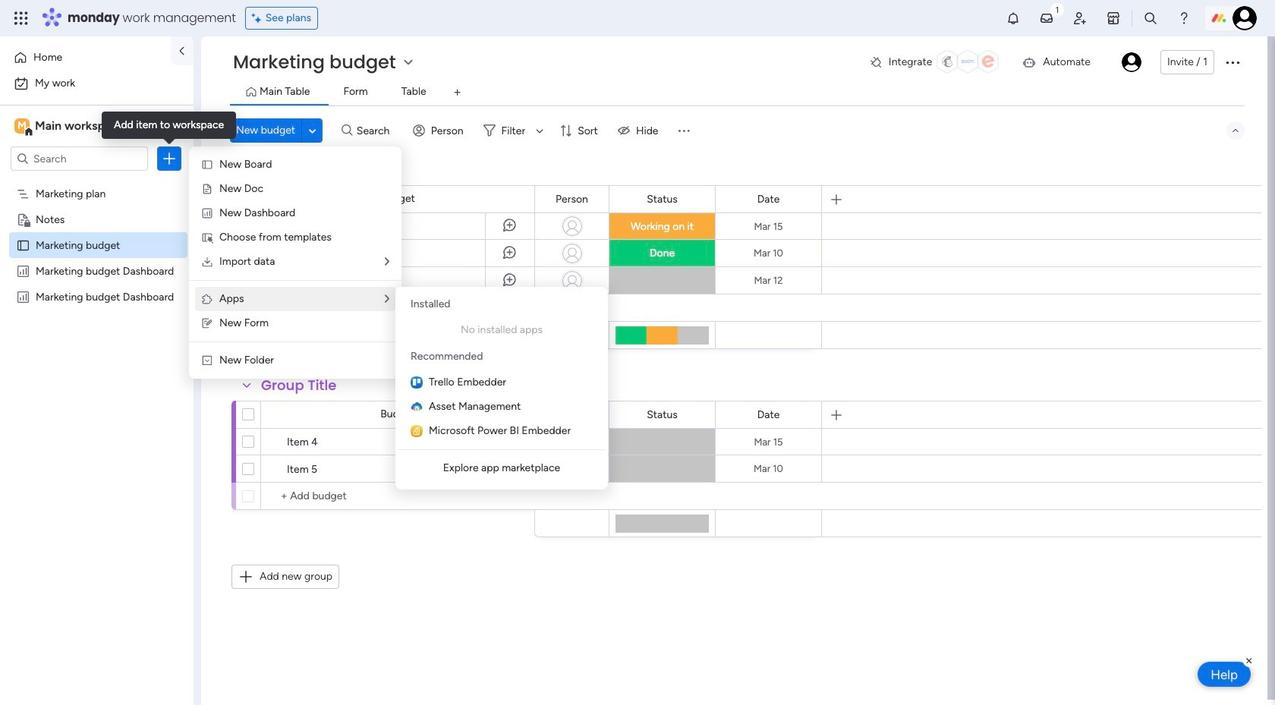 Task type: vqa. For each thing, say whether or not it's contained in the screenshot.
2nd heading from the bottom of the page
no



Task type: locate. For each thing, give the bounding box(es) containing it.
apps image
[[201, 293, 213, 305]]

1 vertical spatial public dashboard image
[[16, 289, 30, 304]]

list arrow image for import data icon
[[385, 257, 389, 267]]

1 vertical spatial list arrow image
[[385, 294, 389, 304]]

option
[[9, 46, 162, 70], [9, 71, 184, 96], [0, 180, 194, 183]]

help image
[[1176, 11, 1192, 26]]

arrow down image
[[531, 121, 549, 140]]

1 vertical spatial app logo image
[[411, 401, 423, 413]]

None field
[[257, 160, 340, 180], [552, 191, 592, 208], [643, 191, 681, 208], [753, 191, 784, 208], [257, 376, 340, 395], [643, 406, 681, 423], [753, 406, 784, 423], [257, 160, 340, 180], [552, 191, 592, 208], [643, 191, 681, 208], [753, 191, 784, 208], [257, 376, 340, 395], [643, 406, 681, 423], [753, 406, 784, 423]]

list arrow image
[[385, 257, 389, 267], [385, 294, 389, 304]]

import data image
[[201, 256, 213, 268]]

1 list arrow image from the top
[[385, 257, 389, 267]]

menu
[[189, 146, 402, 379]]

kendall parks image
[[1233, 6, 1257, 30], [1122, 52, 1142, 72]]

2 vertical spatial app logo image
[[411, 425, 423, 437]]

0 vertical spatial option
[[9, 46, 162, 70]]

public dashboard image
[[16, 263, 30, 278], [16, 289, 30, 304]]

angle down image
[[309, 125, 316, 136]]

update feed image
[[1039, 11, 1054, 26]]

Search field
[[353, 120, 398, 141]]

list box
[[0, 177, 194, 514]]

workspace image
[[14, 118, 30, 134]]

menu image
[[677, 123, 692, 138]]

v2 search image
[[342, 122, 353, 139]]

service icon image
[[201, 183, 213, 195]]

tab list
[[230, 80, 1245, 106]]

app logo image
[[411, 376, 423, 389], [411, 401, 423, 413], [411, 425, 423, 437]]

see plans image
[[252, 10, 265, 27]]

menu item
[[411, 321, 593, 339]]

choose from templates image
[[201, 232, 213, 244]]

search everything image
[[1143, 11, 1158, 26]]

0 vertical spatial app logo image
[[411, 376, 423, 389]]

0 horizontal spatial kendall parks image
[[1122, 52, 1142, 72]]

form image
[[201, 317, 213, 329]]

1 public dashboard image from the top
[[16, 263, 30, 278]]

2 list arrow image from the top
[[385, 294, 389, 304]]

0 vertical spatial kendall parks image
[[1233, 6, 1257, 30]]

0 vertical spatial list arrow image
[[385, 257, 389, 267]]

Search in workspace field
[[32, 150, 127, 167]]

tab
[[445, 80, 470, 105]]

3 app logo image from the top
[[411, 425, 423, 437]]

private board image
[[16, 212, 30, 226]]

1 image
[[1050, 1, 1064, 18]]

new folder image
[[201, 354, 213, 367]]

0 vertical spatial public dashboard image
[[16, 263, 30, 278]]

invite members image
[[1072, 11, 1088, 26]]

workspace selection element
[[14, 117, 127, 137]]



Task type: describe. For each thing, give the bounding box(es) containing it.
2 public dashboard image from the top
[[16, 289, 30, 304]]

options image
[[1224, 53, 1242, 71]]

1 vertical spatial kendall parks image
[[1122, 52, 1142, 72]]

select product image
[[14, 11, 29, 26]]

2 vertical spatial option
[[0, 180, 194, 183]]

1 app logo image from the top
[[411, 376, 423, 389]]

add view image
[[454, 87, 461, 98]]

1 vertical spatial option
[[9, 71, 184, 96]]

new board image
[[201, 159, 213, 171]]

notifications image
[[1006, 11, 1021, 26]]

list arrow image for apps 'image'
[[385, 294, 389, 304]]

1 horizontal spatial kendall parks image
[[1233, 6, 1257, 30]]

monday marketplace image
[[1106, 11, 1121, 26]]

public board image
[[16, 238, 30, 252]]

new dashboard image
[[201, 207, 213, 219]]

+ Add budget text field
[[269, 487, 528, 506]]

options image
[[162, 151, 177, 166]]

collapse image
[[1230, 124, 1242, 137]]

2 app logo image from the top
[[411, 401, 423, 413]]



